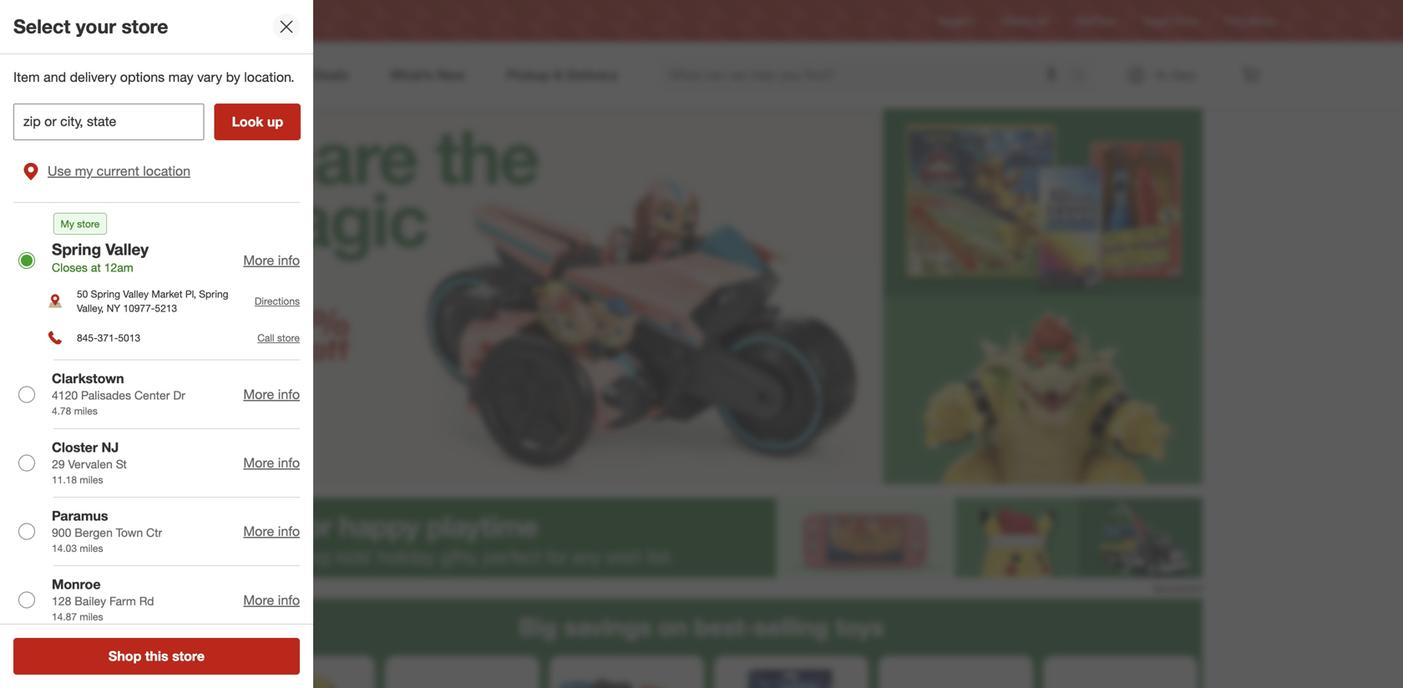 Task type: locate. For each thing, give the bounding box(es) containing it.
4 info from the top
[[278, 523, 300, 540]]

stores
[[1247, 15, 1276, 27]]

11.18
[[52, 473, 77, 486]]

spring up the location.
[[243, 15, 273, 27]]

2 vertical spatial valley
[[123, 288, 149, 300]]

select your store dialog
[[0, 0, 313, 688]]

miles inside closter nj 29 vervalen st 11.18 miles
[[80, 473, 103, 486]]

miles
[[74, 405, 98, 417], [80, 473, 103, 486], [80, 542, 103, 555], [80, 611, 103, 623]]

info
[[278, 252, 300, 268], [278, 386, 300, 402], [278, 455, 300, 471], [278, 523, 300, 540], [278, 592, 300, 608]]

2 more info link from the top
[[243, 386, 300, 402]]

circle
[[1173, 15, 1199, 27]]

advertisement region
[[200, 498, 1203, 578]]

2 info from the top
[[278, 386, 300, 402]]

spring
[[243, 15, 273, 27], [52, 240, 101, 259], [91, 288, 120, 300], [199, 288, 228, 300]]

more info
[[243, 252, 300, 268], [243, 386, 300, 402], [243, 455, 300, 471], [243, 523, 300, 540], [243, 592, 300, 608]]

miles for 4120
[[74, 405, 98, 417]]

redcard link
[[1076, 14, 1116, 28]]

miles inside paramus 900 bergen town ctr 14.03 miles
[[80, 542, 103, 555]]

paramus 900 bergen town ctr 14.03 miles
[[52, 508, 162, 555]]

1 more info link from the top
[[243, 252, 300, 268]]

miles inside the monroe 128 bailey farm rd 14.87 miles
[[80, 611, 103, 623]]

info for paramus
[[278, 523, 300, 540]]

371-
[[97, 332, 118, 344]]

2 more info from the top
[[243, 386, 300, 402]]

spring valley closes at 12am
[[52, 240, 149, 275]]

5 more from the top
[[243, 592, 274, 608]]

4 more info link from the top
[[243, 523, 300, 540]]

3 more info link from the top
[[243, 455, 300, 471]]

pl,
[[185, 288, 196, 300]]

miles for 128
[[80, 611, 103, 623]]

more info link
[[243, 252, 300, 268], [243, 386, 300, 402], [243, 455, 300, 471], [243, 523, 300, 540], [243, 592, 300, 608]]

3 more from the top
[[243, 455, 274, 471]]

dr
[[173, 388, 185, 403]]

my
[[75, 163, 93, 179]]

paramus
[[52, 508, 108, 524]]

select your store
[[13, 15, 168, 38]]

bogo
[[231, 274, 304, 304]]

big
[[519, 612, 557, 642]]

miles right 4.78
[[74, 405, 98, 417]]

info for monroe
[[278, 592, 300, 608]]

share the magic image
[[200, 109, 1203, 484]]

select
[[13, 15, 70, 38]]

0 horizontal spatial 50
[[77, 288, 88, 300]]

closter
[[52, 439, 98, 456]]

options
[[120, 69, 165, 85]]

miles inside the "clarkstown 4120 palisades center dr 4.78 miles"
[[74, 405, 98, 417]]

1 horizontal spatial 50
[[231, 291, 309, 377]]

weekly ad link
[[1002, 14, 1049, 28]]

valley for spring valley
[[276, 15, 301, 27]]

50 spring valley market pl, spring valley, ny 10977-5213
[[77, 288, 228, 315]]

3 info from the top
[[278, 455, 300, 471]]

1 vertical spatial valley
[[106, 240, 149, 259]]

info for spring valley
[[278, 252, 300, 268]]

farm
[[109, 594, 136, 609]]

valley inside dropdown button
[[276, 15, 301, 27]]

0 vertical spatial valley
[[276, 15, 301, 27]]

selling
[[754, 612, 829, 642]]

valley up the location.
[[276, 15, 301, 27]]

more info for spring valley
[[243, 252, 300, 268]]

ny
[[107, 302, 120, 315]]

spring right pl,
[[199, 288, 228, 300]]

ctr
[[146, 525, 162, 540]]

more info for closter nj
[[243, 455, 300, 471]]

3 more info from the top
[[243, 455, 300, 471]]

50 for 50 spring valley market pl, spring valley, ny 10977-5213
[[77, 288, 88, 300]]

miles down bergen
[[80, 542, 103, 555]]

store right this
[[172, 648, 205, 664]]


[[309, 291, 350, 377]]

1 info from the top
[[278, 252, 300, 268]]

50 
[[231, 291, 350, 377]]

1 more from the top
[[243, 252, 274, 268]]

valley
[[276, 15, 301, 27], [106, 240, 149, 259], [123, 288, 149, 300]]

and
[[44, 69, 66, 85]]

location
[[143, 163, 190, 179]]

50 inside 50 spring valley market pl, spring valley, ny 10977-5213
[[77, 288, 88, 300]]

2 more from the top
[[243, 386, 274, 402]]

spring up closes
[[52, 240, 101, 259]]

closter nj 29 vervalen st 11.18 miles
[[52, 439, 127, 486]]

big savings on best-selling toys
[[519, 612, 884, 642]]

use
[[48, 163, 71, 179]]

weekly ad
[[1002, 15, 1049, 27]]

more for clarkstown
[[243, 386, 274, 402]]

store
[[121, 15, 168, 38], [77, 217, 100, 230], [277, 332, 300, 344], [172, 648, 205, 664]]

valley inside spring valley closes at 12am
[[106, 240, 149, 259]]

more info for monroe
[[243, 592, 300, 608]]

more for monroe
[[243, 592, 274, 608]]

miles for 900
[[80, 542, 103, 555]]

4 more from the top
[[243, 523, 274, 540]]

target circle link
[[1143, 14, 1199, 28]]

5 more info link from the top
[[243, 592, 300, 608]]

miles down vervalen
[[80, 473, 103, 486]]

miles down the bailey
[[80, 611, 103, 623]]

50
[[77, 288, 88, 300], [231, 291, 309, 377]]

find stores
[[1225, 15, 1276, 27]]

valley up the 12am
[[106, 240, 149, 259]]

clarkstown
[[52, 371, 124, 387]]

town
[[116, 525, 143, 540]]

10977-
[[123, 302, 155, 315]]

4 more info from the top
[[243, 523, 300, 540]]

valley up 10977-
[[123, 288, 149, 300]]

miles for nj
[[80, 473, 103, 486]]

none text field inside select your store dialog
[[13, 103, 204, 140]]

5 info from the top
[[278, 592, 300, 608]]

search
[[1063, 69, 1103, 85]]

current
[[97, 163, 139, 179]]

look up
[[232, 113, 283, 130]]

900
[[52, 525, 71, 540]]

None text field
[[13, 103, 204, 140]]

use my current location link
[[13, 150, 300, 192]]

None radio
[[18, 252, 35, 269], [18, 386, 35, 403], [18, 455, 35, 471], [18, 523, 35, 540], [18, 592, 35, 609], [18, 252, 35, 269], [18, 386, 35, 403], [18, 455, 35, 471], [18, 523, 35, 540], [18, 592, 35, 609]]

info for closter nj
[[278, 455, 300, 471]]

my
[[61, 217, 74, 230]]

spring valley
[[243, 15, 301, 27]]

st
[[116, 457, 127, 471]]

nj
[[102, 439, 119, 456]]

more info link for clarkstown
[[243, 386, 300, 402]]

1 more info from the top
[[243, 252, 300, 268]]

5 more info from the top
[[243, 592, 300, 608]]



Task type: describe. For each thing, give the bounding box(es) containing it.
store right my
[[77, 217, 100, 230]]

call
[[257, 332, 274, 344]]

14.03
[[52, 542, 77, 555]]

spring up ny
[[91, 288, 120, 300]]

delivery
[[70, 69, 116, 85]]

call store link
[[257, 332, 300, 344]]

monroe
[[52, 576, 101, 593]]

target
[[1143, 15, 1170, 27]]

vervalen
[[68, 457, 113, 471]]

on
[[658, 612, 687, 642]]

845-
[[77, 332, 97, 344]]

best-
[[694, 612, 754, 642]]

more info link for spring valley
[[243, 252, 300, 268]]

shop this store button
[[13, 638, 300, 675]]

directions link
[[255, 295, 300, 307]]

spring inside spring valley dropdown button
[[243, 15, 273, 27]]

store inside button
[[172, 648, 205, 664]]

item
[[13, 69, 40, 85]]

search button
[[1063, 57, 1103, 97]]

look up button
[[214, 103, 301, 140]]

by
[[226, 69, 240, 85]]

4120
[[52, 388, 78, 403]]

shop this store
[[109, 648, 205, 664]]

monroe 128 bailey farm rd 14.87 miles
[[52, 576, 154, 623]]

ad
[[1037, 15, 1049, 27]]

more for paramus
[[243, 523, 274, 540]]

directions
[[255, 295, 300, 307]]

item and delivery options may vary by location.
[[13, 69, 294, 85]]

29
[[52, 457, 65, 471]]

spring valley button
[[212, 6, 312, 36]]

valley for spring valley closes at 12am
[[106, 240, 149, 259]]

registry
[[938, 15, 975, 27]]

target circle
[[1143, 15, 1199, 27]]

carousel region
[[200, 599, 1203, 688]]

center
[[134, 388, 170, 403]]

my store
[[61, 217, 100, 230]]

palisades
[[81, 388, 131, 403]]

market
[[151, 288, 183, 300]]

rd
[[139, 594, 154, 609]]

more for spring valley
[[243, 252, 274, 268]]

valley,
[[77, 302, 104, 315]]

5213
[[155, 302, 177, 315]]

more info link for paramus
[[243, 523, 300, 540]]

more for closter nj
[[243, 455, 274, 471]]

50 for 50 
[[231, 291, 309, 377]]

info for clarkstown
[[278, 386, 300, 402]]

5013
[[118, 332, 140, 344]]

savings
[[564, 612, 652, 642]]

spring inside spring valley closes at 12am
[[52, 240, 101, 259]]

more info link for monroe
[[243, 592, 300, 608]]

your
[[76, 15, 116, 38]]

this
[[145, 648, 168, 664]]

valley inside 50 spring valley market pl, spring valley, ny 10977-5213
[[123, 288, 149, 300]]

14.87
[[52, 611, 77, 623]]

more info for clarkstown
[[243, 386, 300, 402]]

store right the your
[[121, 15, 168, 38]]

registry link
[[938, 14, 975, 28]]

at
[[91, 260, 101, 275]]

find stores link
[[1225, 14, 1276, 28]]

toys
[[836, 612, 884, 642]]

look
[[232, 113, 263, 130]]

up
[[267, 113, 283, 130]]

12am
[[104, 260, 133, 275]]

more info for paramus
[[243, 523, 300, 540]]

closes
[[52, 260, 88, 275]]

may
[[168, 69, 194, 85]]

weekly
[[1002, 15, 1034, 27]]

use my current location
[[48, 163, 190, 179]]

4.78
[[52, 405, 71, 417]]

bergen
[[75, 525, 113, 540]]

845-371-5013
[[77, 332, 140, 344]]

clarkstown 4120 palisades center dr 4.78 miles
[[52, 371, 185, 417]]

128
[[52, 594, 71, 609]]

bailey
[[75, 594, 106, 609]]

redcard
[[1076, 15, 1116, 27]]

toys*
[[231, 363, 279, 391]]

shop
[[109, 648, 141, 664]]

store right call
[[277, 332, 300, 344]]

vary
[[197, 69, 222, 85]]

more info link for closter nj
[[243, 455, 300, 471]]

What can we help you find? suggestions appear below search field
[[659, 57, 1075, 94]]

call store
[[257, 332, 300, 344]]

location.
[[244, 69, 294, 85]]

sponsored
[[1153, 582, 1203, 595]]



Task type: vqa. For each thing, say whether or not it's contained in the screenshot.
may at the left top of the page
yes



